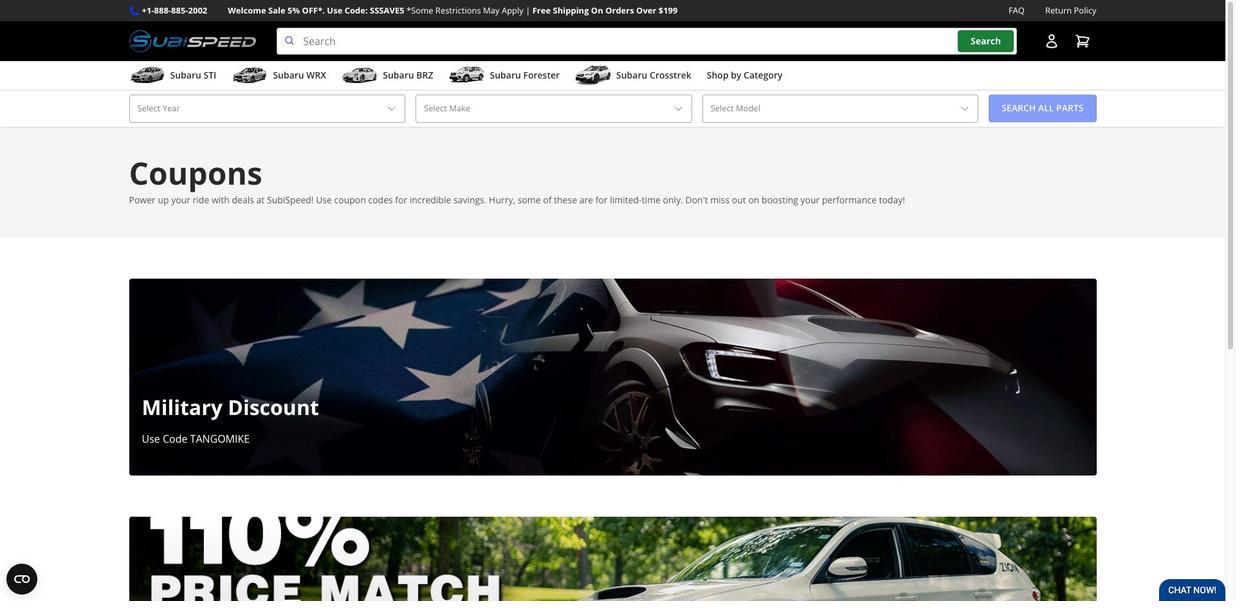 Task type: describe. For each thing, give the bounding box(es) containing it.
select model image
[[960, 104, 971, 114]]

Select Year button
[[129, 95, 406, 123]]

Select Model button
[[703, 95, 979, 123]]

a subaru forester thumbnail image image
[[449, 66, 485, 85]]

a subaru wrx thumbnail image image
[[232, 66, 268, 85]]

select year image
[[387, 104, 397, 114]]

Select Make button
[[416, 95, 692, 123]]

select make image
[[674, 104, 684, 114]]

a subaru brz thumbnail image image
[[342, 66, 378, 85]]



Task type: vqa. For each thing, say whether or not it's contained in the screenshot.
+1-888-885-2002
no



Task type: locate. For each thing, give the bounding box(es) containing it.
button image
[[1044, 34, 1060, 49]]

a subaru crosstrek thumbnail image image
[[575, 66, 611, 85]]

subispeed logo image
[[129, 28, 256, 55]]

search input field
[[277, 28, 1017, 55]]

a subaru sti thumbnail image image
[[129, 66, 165, 85]]

open widget image
[[6, 564, 37, 595]]



